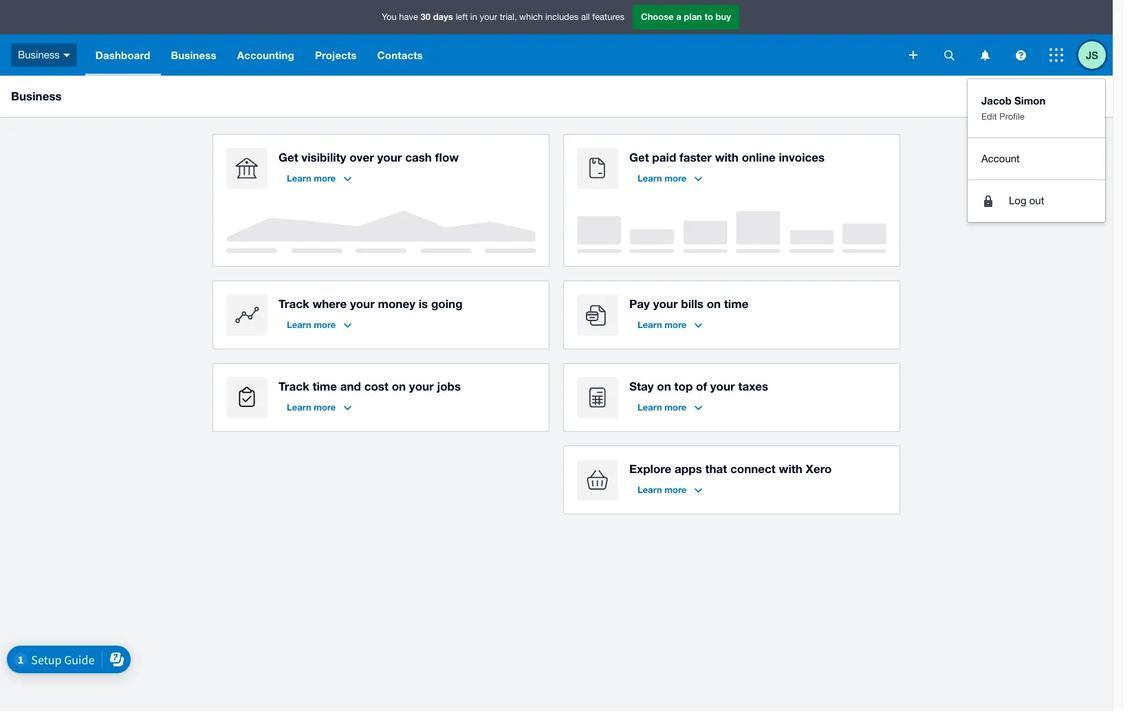 Task type: vqa. For each thing, say whether or not it's contained in the screenshot.
Business in the dropdown button
yes



Task type: describe. For each thing, give the bounding box(es) containing it.
get paid faster with online invoices
[[630, 150, 825, 164]]

more for visibility
[[314, 173, 336, 184]]

projects
[[315, 49, 357, 61]]

apps
[[675, 462, 703, 476]]

top
[[675, 379, 693, 394]]

edit dashboard
[[1029, 91, 1094, 102]]

1 business button from the left
[[0, 34, 85, 76]]

1 horizontal spatial with
[[779, 462, 803, 476]]

account link
[[968, 145, 1106, 173]]

2 business button from the left
[[161, 34, 227, 76]]

going
[[431, 297, 463, 311]]

that
[[706, 462, 728, 476]]

track where your money is going
[[279, 297, 463, 311]]

more for your
[[665, 319, 687, 330]]

plan
[[684, 11, 703, 22]]

0 horizontal spatial on
[[392, 379, 406, 394]]

you
[[382, 12, 397, 22]]

1 horizontal spatial time
[[725, 297, 749, 311]]

edit inside button
[[1029, 91, 1046, 102]]

track money icon image
[[226, 295, 268, 336]]

banner containing js
[[0, 0, 1114, 222]]

learn more for on
[[638, 402, 687, 413]]

where
[[313, 297, 347, 311]]

dashboard
[[96, 49, 150, 61]]

log out
[[1010, 195, 1045, 206]]

jacob
[[982, 94, 1012, 107]]

have
[[399, 12, 418, 22]]

flow
[[435, 150, 459, 164]]

2 horizontal spatial on
[[707, 297, 721, 311]]

log
[[1010, 195, 1027, 206]]

dashboard link
[[85, 34, 161, 76]]

your left jobs at the bottom of page
[[409, 379, 434, 394]]

your right the pay
[[654, 297, 678, 311]]

learn more button for on
[[630, 396, 711, 418]]

learn more for apps
[[638, 485, 687, 496]]

all
[[582, 12, 590, 22]]

accounting button
[[227, 34, 305, 76]]

and
[[340, 379, 361, 394]]

learn more for your
[[638, 319, 687, 330]]

pay
[[630, 297, 650, 311]]

stay
[[630, 379, 654, 394]]

contacts button
[[367, 34, 433, 76]]

learn for paid
[[638, 173, 663, 184]]

out
[[1030, 195, 1045, 206]]

learn more button for where
[[279, 314, 360, 336]]

explore
[[630, 462, 672, 476]]

learn for apps
[[638, 485, 663, 496]]

over
[[350, 150, 374, 164]]

which
[[520, 12, 543, 22]]

js button
[[1079, 34, 1114, 76]]

business inside navigation
[[171, 49, 217, 61]]

visibility
[[302, 150, 347, 164]]

more for apps
[[665, 485, 687, 496]]

learn more button for apps
[[630, 479, 711, 501]]

pay your bills on time
[[630, 297, 749, 311]]

learn more button for your
[[630, 314, 711, 336]]

add-ons icon image
[[577, 460, 619, 501]]

features
[[593, 12, 625, 22]]

jacob simon list box
[[968, 79, 1106, 222]]

track for track time and cost on your jobs
[[279, 379, 310, 394]]

trial,
[[500, 12, 517, 22]]

30
[[421, 11, 431, 22]]

explore apps that connect with xero
[[630, 462, 832, 476]]

connect
[[731, 462, 776, 476]]

to
[[705, 11, 714, 22]]

edit inside the jacob simon edit profile
[[982, 111, 998, 122]]

projects button
[[305, 34, 367, 76]]

jobs
[[437, 379, 461, 394]]

navigation containing dashboard
[[85, 34, 900, 76]]

more for where
[[314, 319, 336, 330]]

learn more for where
[[287, 319, 336, 330]]

xero
[[806, 462, 832, 476]]

1 horizontal spatial on
[[658, 379, 672, 394]]

bills icon image
[[577, 295, 619, 336]]

projects icon image
[[226, 377, 268, 418]]

you have 30 days left in your trial, which includes all features
[[382, 11, 625, 22]]

get visibility over your cash flow
[[279, 150, 459, 164]]

learn more button for visibility
[[279, 167, 360, 189]]

profile
[[1000, 111, 1025, 122]]

more for on
[[665, 402, 687, 413]]

money
[[378, 297, 416, 311]]

0 horizontal spatial svg image
[[945, 50, 955, 60]]



Task type: locate. For each thing, give the bounding box(es) containing it.
jacob simon group
[[968, 79, 1106, 222]]

learn for your
[[638, 319, 663, 330]]

taxes
[[739, 379, 769, 394]]

your right "of"
[[711, 379, 736, 394]]

learn down the pay
[[638, 319, 663, 330]]

includes
[[546, 12, 579, 22]]

more
[[314, 173, 336, 184], [665, 173, 687, 184], [314, 319, 336, 330], [665, 319, 687, 330], [314, 402, 336, 413], [665, 402, 687, 413], [665, 485, 687, 496]]

edit
[[1029, 91, 1046, 102], [982, 111, 998, 122]]

navigation
[[85, 34, 900, 76]]

online
[[742, 150, 776, 164]]

2 get from the left
[[630, 150, 649, 164]]

learn more button down apps at the bottom
[[630, 479, 711, 501]]

2 track from the top
[[279, 379, 310, 394]]

track for track where your money is going
[[279, 297, 310, 311]]

days
[[433, 11, 453, 22]]

learn more down stay
[[638, 402, 687, 413]]

get left paid
[[630, 150, 649, 164]]

choose a plan to buy
[[641, 11, 732, 22]]

simon
[[1015, 94, 1046, 107]]

learn for where
[[287, 319, 312, 330]]

0 vertical spatial time
[[725, 297, 749, 311]]

time left and
[[313, 379, 337, 394]]

learn more button down where
[[279, 314, 360, 336]]

1 vertical spatial track
[[279, 379, 310, 394]]

0 horizontal spatial time
[[313, 379, 337, 394]]

learn more button down paid
[[630, 167, 711, 189]]

svg image
[[1050, 48, 1064, 62], [945, 50, 955, 60]]

learn more
[[287, 173, 336, 184], [638, 173, 687, 184], [287, 319, 336, 330], [638, 319, 687, 330], [287, 402, 336, 413], [638, 402, 687, 413], [638, 485, 687, 496]]

learn more button down visibility
[[279, 167, 360, 189]]

cost
[[365, 379, 389, 394]]

accounting
[[237, 49, 295, 61]]

svg image
[[981, 50, 990, 60], [1016, 50, 1027, 60], [910, 51, 918, 59], [63, 54, 70, 57]]

1 horizontal spatial business button
[[161, 34, 227, 76]]

0 horizontal spatial edit
[[982, 111, 998, 122]]

banking icon image
[[226, 148, 268, 189]]

edit dashboard button
[[1020, 85, 1103, 107]]

learn more down where
[[287, 319, 336, 330]]

invoices
[[779, 150, 825, 164]]

js
[[1087, 49, 1099, 61]]

get for get visibility over your cash flow
[[279, 150, 298, 164]]

in
[[471, 12, 478, 22]]

more down pay your bills on time on the top right of the page
[[665, 319, 687, 330]]

0 horizontal spatial with
[[716, 150, 739, 164]]

more for time
[[314, 402, 336, 413]]

1 vertical spatial edit
[[982, 111, 998, 122]]

learn
[[287, 173, 312, 184], [638, 173, 663, 184], [287, 319, 312, 330], [638, 319, 663, 330], [287, 402, 312, 413], [638, 402, 663, 413], [638, 485, 663, 496]]

learn more button down top
[[630, 396, 711, 418]]

of
[[697, 379, 708, 394]]

jacob simon edit profile
[[982, 94, 1046, 122]]

paid
[[653, 150, 677, 164]]

1 vertical spatial time
[[313, 379, 337, 394]]

learn more button for time
[[279, 396, 360, 418]]

time
[[725, 297, 749, 311], [313, 379, 337, 394]]

invoices icon image
[[577, 148, 619, 189]]

track right the 'projects icon'
[[279, 379, 310, 394]]

0 horizontal spatial get
[[279, 150, 298, 164]]

track time and cost on your jobs
[[279, 379, 461, 394]]

more for paid
[[665, 173, 687, 184]]

learn more down visibility
[[287, 173, 336, 184]]

learn down visibility
[[287, 173, 312, 184]]

0 vertical spatial edit
[[1029, 91, 1046, 102]]

0 vertical spatial with
[[716, 150, 739, 164]]

learn more button for paid
[[630, 167, 711, 189]]

learn more down track time and cost on your jobs at the left
[[287, 402, 336, 413]]

with
[[716, 150, 739, 164], [779, 462, 803, 476]]

learn more for visibility
[[287, 173, 336, 184]]

cash
[[405, 150, 432, 164]]

more down visibility
[[314, 173, 336, 184]]

more down top
[[665, 402, 687, 413]]

your
[[480, 12, 498, 22], [378, 150, 402, 164], [350, 297, 375, 311], [654, 297, 678, 311], [409, 379, 434, 394], [711, 379, 736, 394]]

on left top
[[658, 379, 672, 394]]

your right in
[[480, 12, 498, 22]]

on
[[707, 297, 721, 311], [392, 379, 406, 394], [658, 379, 672, 394]]

more down where
[[314, 319, 336, 330]]

1 horizontal spatial edit
[[1029, 91, 1046, 102]]

is
[[419, 297, 428, 311]]

1 track from the top
[[279, 297, 310, 311]]

banner
[[0, 0, 1114, 222]]

track
[[279, 297, 310, 311], [279, 379, 310, 394]]

learn more down the pay
[[638, 319, 687, 330]]

faster
[[680, 150, 712, 164]]

more down apps at the bottom
[[665, 485, 687, 496]]

get for get paid faster with online invoices
[[630, 150, 649, 164]]

a
[[677, 11, 682, 22]]

learn more button down pay your bills on time on the top right of the page
[[630, 314, 711, 336]]

learn more button
[[279, 167, 360, 189], [630, 167, 711, 189], [279, 314, 360, 336], [630, 314, 711, 336], [279, 396, 360, 418], [630, 396, 711, 418], [630, 479, 711, 501]]

learn more down 'explore'
[[638, 485, 687, 496]]

more down paid
[[665, 173, 687, 184]]

learn for on
[[638, 402, 663, 413]]

0 horizontal spatial business button
[[0, 34, 85, 76]]

1 horizontal spatial svg image
[[1050, 48, 1064, 62]]

banking preview line graph image
[[226, 211, 536, 253]]

buy
[[716, 11, 732, 22]]

get
[[279, 150, 298, 164], [630, 150, 649, 164]]

1 get from the left
[[279, 150, 298, 164]]

left
[[456, 12, 468, 22]]

contacts
[[378, 49, 423, 61]]

taxes icon image
[[577, 377, 619, 418]]

1 vertical spatial with
[[779, 462, 803, 476]]

learn more for time
[[287, 402, 336, 413]]

bills
[[682, 297, 704, 311]]

dashboard
[[1048, 91, 1094, 102]]

track left where
[[279, 297, 310, 311]]

0 vertical spatial track
[[279, 297, 310, 311]]

business
[[18, 49, 60, 60], [171, 49, 217, 61], [11, 89, 62, 103]]

your inside you have 30 days left in your trial, which includes all features
[[480, 12, 498, 22]]

log out option
[[968, 187, 1106, 215]]

1 horizontal spatial get
[[630, 150, 649, 164]]

learn right track money icon
[[287, 319, 312, 330]]

time right bills
[[725, 297, 749, 311]]

more down track time and cost on your jobs at the left
[[314, 402, 336, 413]]

get left visibility
[[279, 150, 298, 164]]

log out link
[[968, 187, 1106, 215]]

invoices preview bar graph image
[[577, 211, 887, 253]]

learn more down paid
[[638, 173, 687, 184]]

learn more button down and
[[279, 396, 360, 418]]

learn down 'explore'
[[638, 485, 663, 496]]

on right bills
[[707, 297, 721, 311]]

learn more for paid
[[638, 173, 687, 184]]

learn for visibility
[[287, 173, 312, 184]]

with right faster on the top right of page
[[716, 150, 739, 164]]

learn for time
[[287, 402, 312, 413]]

stay on top of your taxes
[[630, 379, 769, 394]]

on right cost
[[392, 379, 406, 394]]

learn down stay
[[638, 402, 663, 413]]

choose
[[641, 11, 674, 22]]

your right over
[[378, 150, 402, 164]]

account
[[982, 152, 1021, 164]]

learn right the 'projects icon'
[[287, 402, 312, 413]]

with left the xero
[[779, 462, 803, 476]]

business button
[[0, 34, 85, 76], [161, 34, 227, 76]]

your right where
[[350, 297, 375, 311]]

learn down paid
[[638, 173, 663, 184]]



